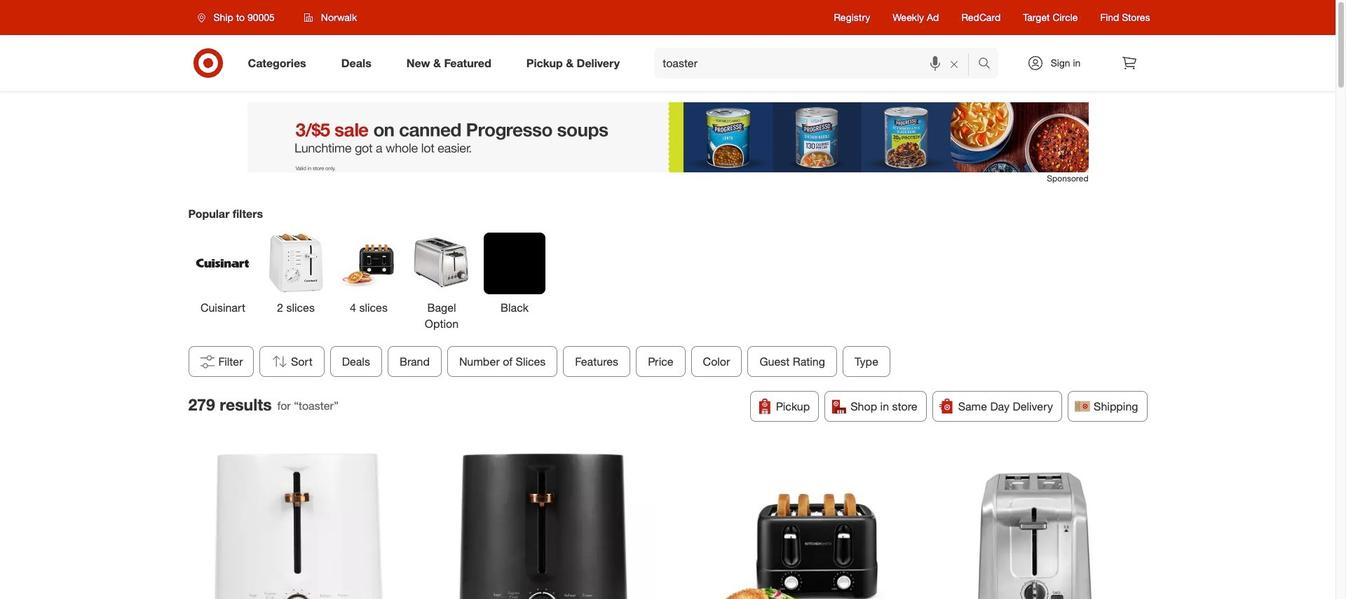Task type: vqa. For each thing, say whether or not it's contained in the screenshot.
the topmost Thanksgiving
no



Task type: locate. For each thing, give the bounding box(es) containing it.
kitchensmith by bella 4-slice toaster image
[[682, 453, 898, 600], [682, 453, 898, 600]]

café express finish 2 slice metal toaster white image
[[194, 453, 410, 600], [194, 453, 410, 600]]

hamilton beach 2 slice toaster - stainless steel image
[[926, 453, 1143, 600], [926, 453, 1143, 600]]

café express finish 2 slice metal toaster matte black image
[[438, 453, 654, 600], [438, 453, 654, 600]]



Task type: describe. For each thing, give the bounding box(es) containing it.
advertisement element
[[247, 102, 1089, 173]]

What can we help you find? suggestions appear below search field
[[654, 48, 982, 79]]



